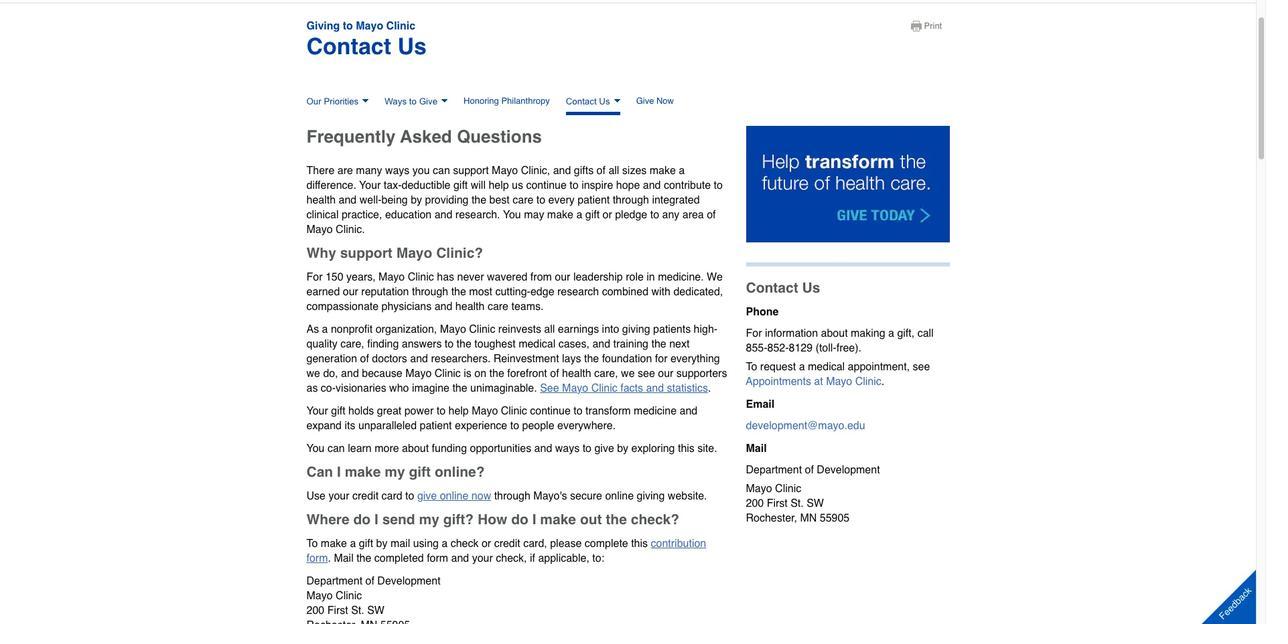 Task type: describe. For each thing, give the bounding box(es) containing it.
all inside as a nonprofit organization, mayo clinic reinvests all earnings into giving patients high- quality care, finding answers to the toughest medical cases, and training the next generation of doctors and researchers. reinvestment lays the foundation for everything we do, and because mayo clinic is on the forefront of health care, we see our supporters as co-visionaries who imagine the unimaginable.
[[545, 324, 555, 336]]

and down into
[[593, 338, 611, 350]]

as
[[307, 324, 319, 336]]

where do i send my gift? how do i make out the check?
[[307, 512, 680, 528]]

and left gifts at the left of the page
[[553, 165, 571, 177]]

into
[[602, 324, 620, 336]]

forefront
[[508, 368, 548, 380]]

everything
[[671, 353, 720, 365]]

honoring philanthropy link
[[464, 93, 550, 115]]

sw for department of development mayo clinic 200 first st. sw rochester, mn 55905
[[807, 498, 824, 510]]

providing
[[425, 194, 469, 206]]

quality
[[307, 338, 338, 350]]

1 horizontal spatial credit
[[494, 538, 521, 550]]

medicine.
[[658, 271, 704, 283]]

. mail the completed form and your check, if applicable, to:
[[328, 553, 605, 565]]

to down everywhere.
[[583, 443, 592, 455]]

giving to mayo clinic contact us
[[307, 20, 427, 60]]

being
[[382, 194, 408, 206]]

and down people on the bottom left of page
[[535, 443, 553, 455]]

of right area
[[707, 209, 716, 221]]

of up inspire
[[597, 165, 606, 177]]

many
[[356, 165, 382, 177]]

request
[[761, 361, 796, 373]]

wavered
[[487, 271, 528, 283]]

rochester,
[[746, 513, 798, 525]]

department of development mayo clinic 200 first st. sw
[[307, 576, 441, 617]]

for for for information about making a gift, call 855-852-8129 (toll-free). to request a medical appointment, see appointments at mayo clinic .
[[746, 328, 762, 340]]

please
[[550, 538, 582, 550]]

0 horizontal spatial care,
[[341, 338, 364, 350]]

call
[[918, 328, 934, 340]]

most
[[469, 286, 493, 298]]

area
[[683, 209, 704, 221]]

holds
[[349, 405, 374, 417]]

a down 8129
[[799, 361, 805, 373]]

0 horizontal spatial by
[[376, 538, 388, 550]]

researchers.
[[431, 353, 491, 365]]

our priorities button
[[307, 93, 369, 115]]

the left completed
[[357, 553, 372, 565]]

of inside department of development mayo clinic 200 first st. sw
[[366, 576, 375, 588]]

1 horizontal spatial my
[[419, 512, 440, 528]]

the up for
[[652, 338, 667, 350]]

everywhere.
[[558, 420, 616, 432]]

earnings
[[558, 324, 599, 336]]

1 horizontal spatial our
[[555, 271, 571, 283]]

are
[[338, 165, 353, 177]]

gift inside the your gift holds great power to help mayo clinic continue to transform medicine and expand its unparalleled patient experience to people everywhere.
[[331, 405, 346, 417]]

statistics
[[667, 383, 708, 395]]

expand
[[307, 420, 342, 432]]

st. for department of development mayo clinic 200 first st. sw
[[351, 605, 364, 617]]

1 horizontal spatial give
[[637, 96, 654, 106]]

development for department of development mayo clinic 200 first st. sw
[[378, 576, 441, 588]]

unimaginable.
[[471, 383, 537, 395]]

to up you can learn more about funding opportunities and ways to give by exploring this site.
[[511, 420, 520, 432]]

gift?
[[444, 512, 474, 528]]

first for department of development mayo clinic 200 first st. sw
[[328, 605, 348, 617]]

0 vertical spatial mail
[[746, 443, 767, 455]]

sizes
[[623, 165, 647, 177]]

make down mayo's
[[540, 512, 576, 528]]

check,
[[496, 553, 527, 565]]

edge
[[531, 286, 555, 298]]

855-
[[746, 342, 768, 354]]

all inside there are many ways you can support mayo clinic, and gifts of all sizes make a difference. your tax-deductible gift will help us continue to inspire hope and contribute to health and well-being by providing the best care to every patient through integrated clinical practice, education and research. you may make a gift or pledge to any area of mayo clinic.
[[609, 165, 620, 177]]

make down every
[[548, 209, 574, 221]]

high-
[[694, 324, 718, 336]]

our inside as a nonprofit organization, mayo clinic reinvests all earnings into giving patients high- quality care, finding answers to the toughest medical cases, and training the next generation of doctors and researchers. reinvestment lays the foundation for everything we do, and because mayo clinic is on the forefront of health care, we see our supporters as co-visionaries who imagine the unimaginable.
[[658, 368, 674, 380]]

us inside popup button
[[599, 97, 610, 107]]

or inside there are many ways you can support mayo clinic, and gifts of all sizes make a difference. your tax-deductible gift will help us continue to inspire hope and contribute to health and well-being by providing the best care to every patient through integrated clinical practice, education and research. you may make a gift or pledge to any area of mayo clinic.
[[603, 209, 612, 221]]

asked
[[400, 126, 452, 147]]

us
[[512, 179, 523, 191]]

free).
[[837, 342, 862, 354]]

at
[[815, 376, 824, 388]]

1 online from the left
[[440, 490, 469, 502]]

we
[[707, 271, 723, 283]]

now
[[472, 490, 491, 502]]

of inside department of development mayo clinic 200 first st. sw rochester, mn 55905
[[805, 464, 814, 476]]

to right the power
[[437, 405, 446, 417]]

1 horizontal spatial ways
[[555, 443, 580, 455]]

medical inside for information about making a gift, call 855-852-8129 (toll-free). to request a medical appointment, see appointments at mayo clinic .
[[808, 361, 845, 373]]

contribution form
[[307, 538, 707, 565]]

to right card
[[406, 490, 415, 502]]

55905
[[820, 513, 850, 525]]

and down sizes
[[643, 179, 661, 191]]

about inside frequently asked questions main content
[[402, 443, 429, 455]]

phone
[[746, 306, 779, 318]]

education
[[385, 209, 432, 221]]

using
[[413, 538, 439, 550]]

1 vertical spatial give
[[418, 490, 437, 502]]

health inside the for 150 years, mayo clinic has never wavered from our leadership role in medicine. we earned our reputation through the most cutting-edge research combined with dedicated, compassionate physicians and health care teams.
[[456, 301, 485, 313]]

the up unimaginable.
[[490, 368, 505, 380]]

1 horizontal spatial i
[[375, 512, 379, 528]]

frequently
[[307, 126, 396, 147]]

gift left mail
[[359, 538, 373, 550]]

1 vertical spatial our
[[343, 286, 359, 298]]

8129
[[789, 342, 813, 354]]

pledge
[[615, 209, 648, 221]]

and down the providing
[[435, 209, 453, 221]]

see inside as a nonprofit organization, mayo clinic reinvests all earnings into giving patients high- quality care, finding answers to the toughest medical cases, and training the next generation of doctors and researchers. reinvestment lays the foundation for everything we do, and because mayo clinic is on the forefront of health care, we see our supporters as co-visionaries who imagine the unimaginable.
[[638, 368, 655, 380]]

and down answers
[[410, 353, 428, 365]]

use your credit card to give online now through mayo's secure online giving website.
[[307, 490, 708, 502]]

see mayo clinic facts and statistics .
[[540, 383, 711, 395]]

about inside for information about making a gift, call 855-852-8129 (toll-free). to request a medical appointment, see appointments at mayo clinic .
[[821, 328, 848, 340]]

next
[[670, 338, 690, 350]]

facts
[[621, 383, 643, 395]]

mail
[[391, 538, 410, 550]]

patients
[[654, 324, 691, 336]]

clinic inside department of development mayo clinic 200 first st. sw rochester, mn 55905
[[776, 483, 802, 495]]

to make a gift by mail using a check or credit card, please complete this
[[307, 538, 651, 550]]

clinic inside department of development mayo clinic 200 first st. sw
[[336, 590, 362, 602]]

patient inside there are many ways you can support mayo clinic, and gifts of all sizes make a difference. your tax-deductible gift will help us continue to inspire hope and contribute to health and well-being by providing the best care to every patient through integrated clinical practice, education and research. you may make a gift or pledge to any area of mayo clinic.
[[578, 194, 610, 206]]

0 horizontal spatial .
[[328, 553, 331, 565]]

finding
[[367, 338, 399, 350]]

appointments
[[746, 376, 812, 388]]

1 vertical spatial giving
[[637, 490, 665, 502]]

feedback
[[1218, 586, 1254, 622]]

by inside there are many ways you can support mayo clinic, and gifts of all sizes make a difference. your tax-deductible gift will help us continue to inspire hope and contribute to health and well-being by providing the best care to every patient through integrated clinical practice, education and research. you may make a gift or pledge to any area of mayo clinic.
[[411, 194, 422, 206]]

earned
[[307, 286, 340, 298]]

how
[[478, 512, 508, 528]]

contribution form link
[[307, 538, 707, 565]]

help inside there are many ways you can support mayo clinic, and gifts of all sizes make a difference. your tax-deductible gift will help us continue to inspire hope and contribute to health and well-being by providing the best care to every patient through integrated clinical practice, education and research. you may make a gift or pledge to any area of mayo clinic.
[[489, 179, 509, 191]]

ways inside there are many ways you can support mayo clinic, and gifts of all sizes make a difference. your tax-deductible gift will help us continue to inspire hope and contribute to health and well-being by providing the best care to every patient through integrated clinical practice, education and research. you may make a gift or pledge to any area of mayo clinic.
[[385, 165, 410, 177]]

0 vertical spatial my
[[385, 464, 405, 480]]

contribution
[[651, 538, 707, 550]]

you can learn more about funding opportunities and ways to give by exploring this site.
[[307, 443, 718, 455]]

leadership
[[574, 271, 623, 283]]

contact inside popup button
[[566, 97, 597, 107]]

a left mail
[[350, 538, 356, 550]]

and down check
[[451, 553, 469, 565]]

2 vertical spatial contact
[[746, 280, 799, 296]]

1 vertical spatial care,
[[595, 368, 618, 380]]

who
[[390, 383, 409, 395]]

and up visionaries
[[341, 368, 359, 380]]

1 horizontal spatial .
[[708, 383, 711, 395]]

and up practice,
[[339, 194, 357, 206]]

a left gift,
[[889, 328, 895, 340]]

health inside as a nonprofit organization, mayo clinic reinvests all earnings into giving patients high- quality care, finding answers to the toughest medical cases, and training the next generation of doctors and researchers. reinvestment lays the foundation for everything we do, and because mayo clinic is on the forefront of health care, we see our supporters as co-visionaries who imagine the unimaginable.
[[562, 368, 592, 380]]

2 form from the left
[[427, 553, 449, 565]]

ways
[[385, 97, 407, 107]]

never
[[457, 271, 484, 283]]

well-
[[360, 194, 382, 206]]

practice,
[[342, 209, 382, 221]]

our
[[307, 97, 322, 107]]

gift down inspire
[[586, 209, 600, 221]]

to inside giving to mayo clinic contact us
[[343, 20, 353, 32]]

nonprofit
[[331, 324, 373, 336]]

mayo inside the your gift holds great power to help mayo clinic continue to transform medicine and expand its unparalleled patient experience to people everywhere.
[[472, 405, 498, 417]]

st. for department of development mayo clinic 200 first st. sw rochester, mn 55905
[[791, 498, 804, 510]]

0 horizontal spatial can
[[328, 443, 345, 455]]

cases,
[[559, 338, 590, 350]]

lays
[[562, 353, 581, 365]]

any
[[663, 209, 680, 221]]

2 online from the left
[[606, 490, 634, 502]]

make down "where" at the bottom
[[321, 538, 347, 550]]

2 horizontal spatial i
[[533, 512, 537, 528]]

see inside for information about making a gift, call 855-852-8129 (toll-free). to request a medical appointment, see appointments at mayo clinic .
[[913, 361, 931, 373]]

online?
[[435, 464, 485, 480]]

the inside the for 150 years, mayo clinic has never wavered from our leadership role in medicine. we earned our reputation through the most cutting-edge research combined with dedicated, compassionate physicians and health care teams.
[[452, 286, 466, 298]]

0 horizontal spatial this
[[632, 538, 648, 550]]

giving
[[307, 20, 340, 32]]

1 horizontal spatial give
[[595, 443, 615, 455]]

is
[[464, 368, 472, 380]]

use
[[307, 490, 326, 502]]

0 horizontal spatial i
[[337, 464, 341, 480]]

there
[[307, 165, 335, 177]]

secure
[[570, 490, 603, 502]]

gift left online?
[[409, 464, 431, 480]]

0 horizontal spatial or
[[482, 538, 491, 550]]

every
[[549, 194, 575, 206]]

gifts
[[574, 165, 594, 177]]

1 vertical spatial support
[[340, 245, 393, 261]]

1 horizontal spatial contact us
[[746, 280, 821, 296]]

for
[[655, 353, 668, 365]]

and up 'medicine'
[[646, 383, 664, 395]]

your inside there are many ways you can support mayo clinic, and gifts of all sizes make a difference. your tax-deductible gift will help us continue to inspire hope and contribute to health and well-being by providing the best care to every patient through integrated clinical practice, education and research. you may make a gift or pledge to any area of mayo clinic.
[[359, 179, 381, 191]]

toughest
[[475, 338, 516, 350]]

because
[[362, 368, 403, 380]]

send
[[383, 512, 415, 528]]

0 vertical spatial your
[[329, 490, 350, 502]]

to inside for information about making a gift, call 855-852-8129 (toll-free). to request a medical appointment, see appointments at mayo clinic .
[[746, 361, 758, 373]]

a down inspire
[[577, 209, 583, 221]]

a right the using
[[442, 538, 448, 550]]

can inside there are many ways you can support mayo clinic, and gifts of all sizes make a difference. your tax-deductible gift will help us continue to inspire hope and contribute to health and well-being by providing the best care to every patient through integrated clinical practice, education and research. you may make a gift or pledge to any area of mayo clinic.
[[433, 165, 450, 177]]

the inside there are many ways you can support mayo clinic, and gifts of all sizes make a difference. your tax-deductible gift will help us continue to inspire hope and contribute to health and well-being by providing the best care to every patient through integrated clinical practice, education and research. you may make a gift or pledge to any area of mayo clinic.
[[472, 194, 487, 206]]

to inside frequently asked questions main content
[[307, 538, 318, 550]]



Task type: vqa. For each thing, say whether or not it's contained in the screenshot.
Departments associated with Departments
no



Task type: locate. For each thing, give the bounding box(es) containing it.
your up expand
[[307, 405, 328, 417]]

mayo inside department of development mayo clinic 200 first st. sw rochester, mn 55905
[[746, 483, 773, 495]]

best
[[490, 194, 510, 206]]

health up clinical
[[307, 194, 336, 206]]

0 horizontal spatial you
[[307, 443, 325, 455]]

1 vertical spatial medical
[[808, 361, 845, 373]]

200 inside department of development mayo clinic 200 first st. sw
[[307, 605, 325, 617]]

more
[[375, 443, 399, 455]]

contact inside giving to mayo clinic contact us
[[307, 34, 391, 60]]

clinic inside giving to mayo clinic contact us
[[387, 20, 416, 32]]

help transform the future of health care. give today. image
[[746, 126, 950, 242]]

support inside there are many ways you can support mayo clinic, and gifts of all sizes make a difference. your tax-deductible gift will help us continue to inspire hope and contribute to health and well-being by providing the best care to every patient through integrated clinical practice, education and research. you may make a gift or pledge to any area of mayo clinic.
[[453, 165, 489, 177]]

i left send
[[375, 512, 379, 528]]

to inside popup button
[[409, 97, 417, 107]]

1 horizontal spatial by
[[411, 194, 422, 206]]

by up education
[[411, 194, 422, 206]]

1 vertical spatial help
[[449, 405, 469, 417]]

care down cutting-
[[488, 301, 509, 313]]

for for for 150 years, mayo clinic has never wavered from our leadership role in medicine. we earned our reputation through the most cutting-edge research combined with dedicated, compassionate physicians and health care teams.
[[307, 271, 323, 283]]

department for department of development mayo clinic 200 first st. sw rochester, mn 55905
[[746, 464, 802, 476]]

clinic inside the for 150 years, mayo clinic has never wavered from our leadership role in medicine. we earned our reputation through the most cutting-edge research combined with dedicated, compassionate physicians and health care teams.
[[408, 271, 434, 283]]

care inside there are many ways you can support mayo clinic, and gifts of all sizes make a difference. your tax-deductible gift will help us continue to inspire hope and contribute to health and well-being by providing the best care to every patient through integrated clinical practice, education and research. you may make a gift or pledge to any area of mayo clinic.
[[513, 194, 534, 206]]

contact up phone on the right of the page
[[746, 280, 799, 296]]

. down appointment,
[[882, 376, 885, 388]]

200 for department of development mayo clinic 200 first st. sw
[[307, 605, 325, 617]]

form inside contribution form
[[307, 553, 328, 565]]

mayo inside for information about making a gift, call 855-852-8129 (toll-free). to request a medical appointment, see appointments at mayo clinic .
[[827, 376, 853, 388]]

1 vertical spatial 200
[[307, 605, 325, 617]]

first inside department of development mayo clinic 200 first st. sw
[[328, 605, 348, 617]]

do
[[354, 512, 371, 528], [512, 512, 529, 528]]

for information about making a gift, call 855-852-8129 (toll-free). to request a medical appointment, see appointments at mayo clinic .
[[746, 328, 934, 388]]

1 horizontal spatial medical
[[808, 361, 845, 373]]

we up as
[[307, 368, 320, 380]]

0 horizontal spatial credit
[[353, 490, 379, 502]]

0 horizontal spatial all
[[545, 324, 555, 336]]

1 vertical spatial health
[[456, 301, 485, 313]]

contact down giving to mayo clinic "link"
[[307, 34, 391, 60]]

1 horizontal spatial development
[[817, 464, 881, 476]]

1 horizontal spatial we
[[621, 368, 635, 380]]

care, down nonprofit
[[341, 338, 364, 350]]

0 horizontal spatial sw
[[367, 605, 385, 617]]

for inside the for 150 years, mayo clinic has never wavered from our leadership role in medicine. we earned our reputation through the most cutting-edge research combined with dedicated, compassionate physicians and health care teams.
[[307, 271, 323, 283]]

power
[[405, 405, 434, 417]]

credit
[[353, 490, 379, 502], [494, 538, 521, 550]]

patient inside the your gift holds great power to help mayo clinic continue to transform medicine and expand its unparalleled patient experience to people everywhere.
[[420, 420, 452, 432]]

a right "as"
[[322, 324, 328, 336]]

1 do from the left
[[354, 512, 371, 528]]

1 horizontal spatial do
[[512, 512, 529, 528]]

credit up check,
[[494, 538, 521, 550]]

continue up people on the bottom left of page
[[530, 405, 571, 417]]

0 horizontal spatial do
[[354, 512, 371, 528]]

1 vertical spatial or
[[482, 538, 491, 550]]

st. inside department of development mayo clinic 200 first st. sw rochester, mn 55905
[[791, 498, 804, 510]]

st. inside department of development mayo clinic 200 first st. sw
[[351, 605, 364, 617]]

development inside department of development mayo clinic 200 first st. sw
[[378, 576, 441, 588]]

1 we from the left
[[307, 368, 320, 380]]

1 horizontal spatial support
[[453, 165, 489, 177]]

1 vertical spatial patient
[[420, 420, 452, 432]]

about right more
[[402, 443, 429, 455]]

1 horizontal spatial help
[[489, 179, 509, 191]]

sw inside department of development mayo clinic 200 first st. sw
[[367, 605, 385, 617]]

ways down everywhere.
[[555, 443, 580, 455]]

support up years,
[[340, 245, 393, 261]]

1 horizontal spatial 200
[[746, 498, 764, 510]]

department
[[746, 464, 802, 476], [307, 576, 363, 588]]

see
[[913, 361, 931, 373], [638, 368, 655, 380]]

0 vertical spatial ways
[[385, 165, 410, 177]]

0 vertical spatial development
[[817, 464, 881, 476]]

appointment,
[[848, 361, 910, 373]]

give down everywhere.
[[595, 443, 615, 455]]

check
[[451, 538, 479, 550]]

1 vertical spatial can
[[328, 443, 345, 455]]

medical inside as a nonprofit organization, mayo clinic reinvests all earnings into giving patients high- quality care, finding answers to the toughest medical cases, and training the next generation of doctors and researchers. reinvestment lays the foundation for everything we do, and because mayo clinic is on the forefront of health care, we see our supporters as co-visionaries who imagine the unimaginable.
[[519, 338, 556, 350]]

852-
[[768, 342, 789, 354]]

give now
[[637, 96, 674, 106]]

0 vertical spatial all
[[609, 165, 620, 177]]

or right check
[[482, 538, 491, 550]]

1 vertical spatial about
[[402, 443, 429, 455]]

to inside as a nonprofit organization, mayo clinic reinvests all earnings into giving patients high- quality care, finding answers to the toughest medical cases, and training the next generation of doctors and researchers. reinvestment lays the foundation for everything we do, and because mayo clinic is on the forefront of health care, we see our supporters as co-visionaries who imagine the unimaginable.
[[445, 338, 454, 350]]

mayo
[[356, 20, 384, 32], [492, 165, 518, 177], [307, 224, 333, 236], [397, 245, 433, 261], [379, 271, 405, 283], [440, 324, 466, 336], [406, 368, 432, 380], [827, 376, 853, 388], [562, 383, 589, 395], [472, 405, 498, 417], [746, 483, 773, 495], [307, 590, 333, 602]]

1 horizontal spatial through
[[494, 490, 531, 502]]

continue inside the your gift holds great power to help mayo clinic continue to transform medicine and expand its unparalleled patient experience to people everywhere.
[[530, 405, 571, 417]]

make right sizes
[[650, 165, 676, 177]]

card,
[[524, 538, 547, 550]]

0 vertical spatial support
[[453, 165, 489, 177]]

the down never
[[452, 286, 466, 298]]

0 horizontal spatial give
[[419, 97, 438, 107]]

now
[[657, 96, 674, 106]]

1 vertical spatial credit
[[494, 538, 521, 550]]

development inside department of development mayo clinic 200 first st. sw rochester, mn 55905
[[817, 464, 881, 476]]

can left learn
[[328, 443, 345, 455]]

a up the contribute
[[679, 165, 685, 177]]

unparalleled
[[359, 420, 417, 432]]

sw inside department of development mayo clinic 200 first st. sw rochester, mn 55905
[[807, 498, 824, 510]]

0 horizontal spatial my
[[385, 464, 405, 480]]

0 vertical spatial us
[[398, 34, 427, 60]]

can i make my gift online?
[[307, 464, 485, 480]]

clinic inside for information about making a gift, call 855-852-8129 (toll-free). to request a medical appointment, see appointments at mayo clinic .
[[856, 376, 882, 388]]

to up everywhere.
[[574, 405, 583, 417]]

medicine
[[634, 405, 677, 417]]

feedback button
[[1191, 559, 1267, 625]]

mail down 'email'
[[746, 443, 767, 455]]

our priorities
[[307, 97, 359, 107]]

1 vertical spatial your
[[472, 553, 493, 565]]

care inside the for 150 years, mayo clinic has never wavered from our leadership role in medicine. we earned our reputation through the most cutting-edge research combined with dedicated, compassionate physicians and health care teams.
[[488, 301, 509, 313]]

and
[[553, 165, 571, 177], [643, 179, 661, 191], [339, 194, 357, 206], [435, 209, 453, 221], [435, 301, 453, 313], [593, 338, 611, 350], [410, 353, 428, 365], [341, 368, 359, 380], [646, 383, 664, 395], [680, 405, 698, 417], [535, 443, 553, 455], [451, 553, 469, 565]]

your
[[329, 490, 350, 502], [472, 553, 493, 565]]

our down for
[[658, 368, 674, 380]]

. down supporters
[[708, 383, 711, 395]]

development for department of development mayo clinic 200 first st. sw rochester, mn 55905
[[817, 464, 881, 476]]

1 vertical spatial through
[[412, 286, 449, 298]]

2 vertical spatial through
[[494, 490, 531, 502]]

care, up see mayo clinic facts and statistics link
[[595, 368, 618, 380]]

give inside popup button
[[419, 97, 438, 107]]

first for department of development mayo clinic 200 first st. sw rochester, mn 55905
[[767, 498, 788, 510]]

health
[[307, 194, 336, 206], [456, 301, 485, 313], [562, 368, 592, 380]]

my up card
[[385, 464, 405, 480]]

0 vertical spatial or
[[603, 209, 612, 221]]

and inside the your gift holds great power to help mayo clinic continue to transform medicine and expand its unparalleled patient experience to people everywhere.
[[680, 405, 698, 417]]

0 vertical spatial our
[[555, 271, 571, 283]]

and inside the for 150 years, mayo clinic has never wavered from our leadership role in medicine. we earned our reputation through the most cutting-edge research combined with dedicated, compassionate physicians and health care teams.
[[435, 301, 453, 313]]

. inside for information about making a gift, call 855-852-8129 (toll-free). to request a medical appointment, see appointments at mayo clinic .
[[882, 376, 885, 388]]

through
[[613, 194, 649, 206], [412, 286, 449, 298], [494, 490, 531, 502]]

continue inside there are many ways you can support mayo clinic, and gifts of all sizes make a difference. your tax-deductible gift will help us continue to inspire hope and contribute to health and well-being by providing the best care to every patient through integrated clinical practice, education and research. you may make a gift or pledge to any area of mayo clinic.
[[526, 179, 567, 191]]

0 horizontal spatial st.
[[351, 605, 364, 617]]

200
[[746, 498, 764, 510], [307, 605, 325, 617]]

give right ways
[[419, 97, 438, 107]]

1 horizontal spatial all
[[609, 165, 620, 177]]

or left pledge
[[603, 209, 612, 221]]

1 horizontal spatial can
[[433, 165, 450, 177]]

giving to mayo clinic link
[[307, 20, 416, 32]]

you up can
[[307, 443, 325, 455]]

we
[[307, 368, 320, 380], [621, 368, 635, 380]]

you inside there are many ways you can support mayo clinic, and gifts of all sizes make a difference. your tax-deductible gift will help us continue to inspire hope and contribute to health and well-being by providing the best care to every patient through integrated clinical practice, education and research. you may make a gift or pledge to any area of mayo clinic.
[[503, 209, 521, 221]]

for up 855- at the bottom of page
[[746, 328, 762, 340]]

0 horizontal spatial mail
[[334, 553, 354, 565]]

menu bar containing honoring philanthropy
[[307, 93, 674, 115]]

see up facts
[[638, 368, 655, 380]]

2 horizontal spatial through
[[613, 194, 649, 206]]

0 vertical spatial patient
[[578, 194, 610, 206]]

my up the using
[[419, 512, 440, 528]]

0 horizontal spatial help
[[449, 405, 469, 417]]

1 vertical spatial department
[[307, 576, 363, 588]]

health inside there are many ways you can support mayo clinic, and gifts of all sizes make a difference. your tax-deductible gift will help us continue to inspire hope and contribute to health and well-being by providing the best care to every patient through integrated clinical practice, education and research. you may make a gift or pledge to any area of mayo clinic.
[[307, 194, 336, 206]]

give
[[595, 443, 615, 455], [418, 490, 437, 502]]

mayo inside giving to mayo clinic contact us
[[356, 20, 384, 32]]

hope
[[616, 179, 640, 191]]

our up the "research"
[[555, 271, 571, 283]]

department for department of development mayo clinic 200 first st. sw
[[307, 576, 363, 588]]

do,
[[323, 368, 338, 380]]

all up hope
[[609, 165, 620, 177]]

0 horizontal spatial online
[[440, 490, 469, 502]]

form down "where" at the bottom
[[307, 553, 328, 565]]

of up because
[[360, 353, 369, 365]]

i
[[337, 464, 341, 480], [375, 512, 379, 528], [533, 512, 537, 528]]

of down completed
[[366, 576, 375, 588]]

appointments at mayo clinic link
[[746, 376, 882, 388]]

ways to give
[[385, 97, 438, 107]]

development up 55905
[[817, 464, 881, 476]]

give left now
[[637, 96, 654, 106]]

gift up its at the bottom left of page
[[331, 405, 346, 417]]

2 vertical spatial health
[[562, 368, 592, 380]]

1 vertical spatial ways
[[555, 443, 580, 455]]

department inside department of development mayo clinic 200 first st. sw rochester, mn 55905
[[746, 464, 802, 476]]

0 horizontal spatial us
[[398, 34, 427, 60]]

0 horizontal spatial your
[[329, 490, 350, 502]]

0 horizontal spatial health
[[307, 194, 336, 206]]

mayo inside the for 150 years, mayo clinic has never wavered from our leadership role in medicine. we earned our reputation through the most cutting-edge research combined with dedicated, compassionate physicians and health care teams.
[[379, 271, 405, 283]]

1 horizontal spatial about
[[821, 328, 848, 340]]

1 vertical spatial for
[[746, 328, 762, 340]]

200 for department of development mayo clinic 200 first st. sw rochester, mn 55905
[[746, 498, 764, 510]]

experience
[[455, 420, 508, 432]]

1 vertical spatial your
[[307, 405, 328, 417]]

1 vertical spatial by
[[617, 443, 629, 455]]

2 do from the left
[[512, 512, 529, 528]]

where
[[307, 512, 350, 528]]

health down most
[[456, 301, 485, 313]]

about up the (toll-
[[821, 328, 848, 340]]

honoring
[[464, 96, 499, 106]]

print link
[[911, 19, 950, 34]]

2 vertical spatial us
[[803, 280, 821, 296]]

1 horizontal spatial care
[[513, 194, 534, 206]]

health down lays
[[562, 368, 592, 380]]

us up information
[[803, 280, 821, 296]]

to right the contribute
[[714, 179, 723, 191]]

1 form from the left
[[307, 553, 328, 565]]

difference.
[[307, 179, 357, 191]]

training
[[614, 338, 649, 350]]

to left any at the top right of the page
[[651, 209, 660, 221]]

help inside the your gift holds great power to help mayo clinic continue to transform medicine and expand its unparalleled patient experience to people everywhere.
[[449, 405, 469, 417]]

0 horizontal spatial care
[[488, 301, 509, 313]]

1 vertical spatial sw
[[367, 605, 385, 617]]

priorities
[[324, 97, 359, 107]]

0 horizontal spatial first
[[328, 605, 348, 617]]

cutting-
[[496, 286, 531, 298]]

out
[[580, 512, 602, 528]]

has
[[437, 271, 454, 283]]

you down best
[[503, 209, 521, 221]]

contact us up phone on the right of the page
[[746, 280, 821, 296]]

giving up training on the bottom of the page
[[623, 324, 651, 336]]

us up ways to give
[[398, 34, 427, 60]]

0 vertical spatial contact us
[[566, 97, 610, 107]]

make down learn
[[345, 464, 381, 480]]

learn
[[348, 443, 372, 455]]

through inside there are many ways you can support mayo clinic, and gifts of all sizes make a difference. your tax-deductible gift will help us continue to inspire hope and contribute to health and well-being by providing the best care to every patient through integrated clinical practice, education and research. you may make a gift or pledge to any area of mayo clinic.
[[613, 194, 649, 206]]

all left earnings
[[545, 324, 555, 336]]

can right you
[[433, 165, 450, 177]]

your gift holds great power to help mayo clinic continue to transform medicine and expand its unparalleled patient experience to people everywhere.
[[307, 405, 698, 432]]

a inside as a nonprofit organization, mayo clinic reinvests all earnings into giving patients high- quality care, finding answers to the toughest medical cases, and training the next generation of doctors and researchers. reinvestment lays the foundation for everything we do, and because mayo clinic is on the forefront of health care, we see our supporters as co-visionaries who imagine the unimaginable.
[[322, 324, 328, 336]]

making
[[851, 328, 886, 340]]

we down foundation
[[621, 368, 635, 380]]

continue
[[526, 179, 567, 191], [530, 405, 571, 417]]

0 vertical spatial give
[[595, 443, 615, 455]]

your
[[359, 179, 381, 191], [307, 405, 328, 417]]

2 we from the left
[[621, 368, 635, 380]]

2 horizontal spatial our
[[658, 368, 674, 380]]

with
[[652, 286, 671, 298]]

0 horizontal spatial we
[[307, 368, 320, 380]]

0 vertical spatial help
[[489, 179, 509, 191]]

0 horizontal spatial support
[[340, 245, 393, 261]]

giving up check?
[[637, 490, 665, 502]]

0 horizontal spatial ways
[[385, 165, 410, 177]]

of up see
[[550, 368, 559, 380]]

0 horizontal spatial our
[[343, 286, 359, 298]]

200 inside department of development mayo clinic 200 first st. sw rochester, mn 55905
[[746, 498, 764, 510]]

to down gifts at the left of the page
[[570, 179, 579, 191]]

0 vertical spatial 200
[[746, 498, 764, 510]]

1 vertical spatial this
[[632, 538, 648, 550]]

your right use
[[329, 490, 350, 502]]

the right out
[[606, 512, 627, 528]]

through up where do i send my gift? how do i make out the check?
[[494, 490, 531, 502]]

give
[[637, 96, 654, 106], [419, 97, 438, 107]]

online
[[440, 490, 469, 502], [606, 490, 634, 502]]

form down the using
[[427, 553, 449, 565]]

clinic.
[[336, 224, 365, 236]]

by left mail
[[376, 538, 388, 550]]

years,
[[347, 271, 376, 283]]

will
[[471, 179, 486, 191]]

the
[[472, 194, 487, 206], [452, 286, 466, 298], [457, 338, 472, 350], [652, 338, 667, 350], [584, 353, 599, 365], [490, 368, 505, 380], [453, 383, 468, 395], [606, 512, 627, 528], [357, 553, 372, 565]]

integrated
[[652, 194, 700, 206]]

medical up at
[[808, 361, 845, 373]]

1 vertical spatial you
[[307, 443, 325, 455]]

frequently asked questions main content
[[307, 126, 730, 625]]

tax-
[[384, 179, 402, 191]]

0 horizontal spatial department
[[307, 576, 363, 588]]

1 vertical spatial contact us
[[746, 280, 821, 296]]

ways to give button
[[385, 93, 448, 115]]

credit left card
[[353, 490, 379, 502]]

0 vertical spatial to
[[746, 361, 758, 373]]

clinic inside the your gift holds great power to help mayo clinic continue to transform medicine and expand its unparalleled patient experience to people everywhere.
[[501, 405, 527, 417]]

1 horizontal spatial to
[[746, 361, 758, 373]]

and down has
[[435, 301, 453, 313]]

0 vertical spatial giving
[[623, 324, 651, 336]]

for inside for information about making a gift, call 855-852-8129 (toll-free). to request a medical appointment, see appointments at mayo clinic .
[[746, 328, 762, 340]]

clinic
[[387, 20, 416, 32], [408, 271, 434, 283], [469, 324, 496, 336], [435, 368, 461, 380], [856, 376, 882, 388], [592, 383, 618, 395], [501, 405, 527, 417], [776, 483, 802, 495], [336, 590, 362, 602]]

0 vertical spatial about
[[821, 328, 848, 340]]

0 horizontal spatial patient
[[420, 420, 452, 432]]

us inside giving to mayo clinic contact us
[[398, 34, 427, 60]]

2 horizontal spatial health
[[562, 368, 592, 380]]

and down 'statistics'
[[680, 405, 698, 417]]

great
[[377, 405, 402, 417]]

to up may
[[537, 194, 546, 206]]

department up rochester,
[[746, 464, 802, 476]]

department of development mayo clinic 200 first st. sw rochester, mn 55905
[[746, 464, 881, 525]]

mail inside frequently asked questions main content
[[334, 553, 354, 565]]

department inside department of development mayo clinic 200 first st. sw
[[307, 576, 363, 588]]

foundation
[[602, 353, 652, 365]]

1 horizontal spatial us
[[599, 97, 610, 107]]

help up best
[[489, 179, 509, 191]]

organization,
[[376, 324, 437, 336]]

menu bar
[[307, 93, 674, 115]]

1 horizontal spatial patient
[[578, 194, 610, 206]]

0 vertical spatial this
[[678, 443, 695, 455]]

on
[[475, 368, 487, 380]]

your inside the your gift holds great power to help mayo clinic continue to transform medicine and expand its unparalleled patient experience to people everywhere.
[[307, 405, 328, 417]]

this down check?
[[632, 538, 648, 550]]

the right lays
[[584, 353, 599, 365]]

mayo inside department of development mayo clinic 200 first st. sw
[[307, 590, 333, 602]]

sw for department of development mayo clinic 200 first st. sw
[[367, 605, 385, 617]]

of down development@mayo.edu
[[805, 464, 814, 476]]

your down to make a gift by mail using a check or credit card, please complete this
[[472, 553, 493, 565]]

2 horizontal spatial .
[[882, 376, 885, 388]]

0 horizontal spatial give
[[418, 490, 437, 502]]

1 horizontal spatial health
[[456, 301, 485, 313]]

card
[[382, 490, 403, 502]]

through inside the for 150 years, mayo clinic has never wavered from our leadership role in medicine. we earned our reputation through the most cutting-edge research combined with dedicated, compassionate physicians and health care teams.
[[412, 286, 449, 298]]

development down completed
[[378, 576, 441, 588]]

for 150 years, mayo clinic has never wavered from our leadership role in medicine. we earned our reputation through the most cutting-edge research combined with dedicated, compassionate physicians and health care teams.
[[307, 271, 723, 313]]

complete
[[585, 538, 629, 550]]

as a nonprofit organization, mayo clinic reinvests all earnings into giving patients high- quality care, finding answers to the toughest medical cases, and training the next generation of doctors and researchers. reinvestment lays the foundation for everything we do, and because mayo clinic is on the forefront of health care, we see our supporters as co-visionaries who imagine the unimaginable.
[[307, 324, 728, 395]]

1 horizontal spatial online
[[606, 490, 634, 502]]

contact us inside popup button
[[566, 97, 610, 107]]

imagine
[[412, 383, 450, 395]]

support up will
[[453, 165, 489, 177]]

the up researchers.
[[457, 338, 472, 350]]

its
[[345, 420, 356, 432]]

website.
[[668, 490, 708, 502]]

online right secure
[[606, 490, 634, 502]]

0 horizontal spatial development
[[378, 576, 441, 588]]

1 vertical spatial to
[[307, 538, 318, 550]]

1 horizontal spatial care,
[[595, 368, 618, 380]]

1 vertical spatial st.
[[351, 605, 364, 617]]

first inside department of development mayo clinic 200 first st. sw rochester, mn 55905
[[767, 498, 788, 510]]

gift left will
[[454, 179, 468, 191]]

giving inside as a nonprofit organization, mayo clinic reinvests all earnings into giving patients high- quality care, finding answers to the toughest medical cases, and training the next generation of doctors and researchers. reinvestment lays the foundation for everything we do, and because mayo clinic is on the forefront of health care, we see our supporters as co-visionaries who imagine the unimaginable.
[[623, 324, 651, 336]]

the down 'is'
[[453, 383, 468, 395]]

giving
[[623, 324, 651, 336], [637, 490, 665, 502]]

0 horizontal spatial form
[[307, 553, 328, 565]]

0 horizontal spatial your
[[307, 405, 328, 417]]

see mayo clinic facts and statistics link
[[540, 383, 708, 395]]

doctors
[[372, 353, 407, 365]]

department down "where" at the bottom
[[307, 576, 363, 588]]

mail down "where" at the bottom
[[334, 553, 354, 565]]

us
[[398, 34, 427, 60], [599, 97, 610, 107], [803, 280, 821, 296]]



